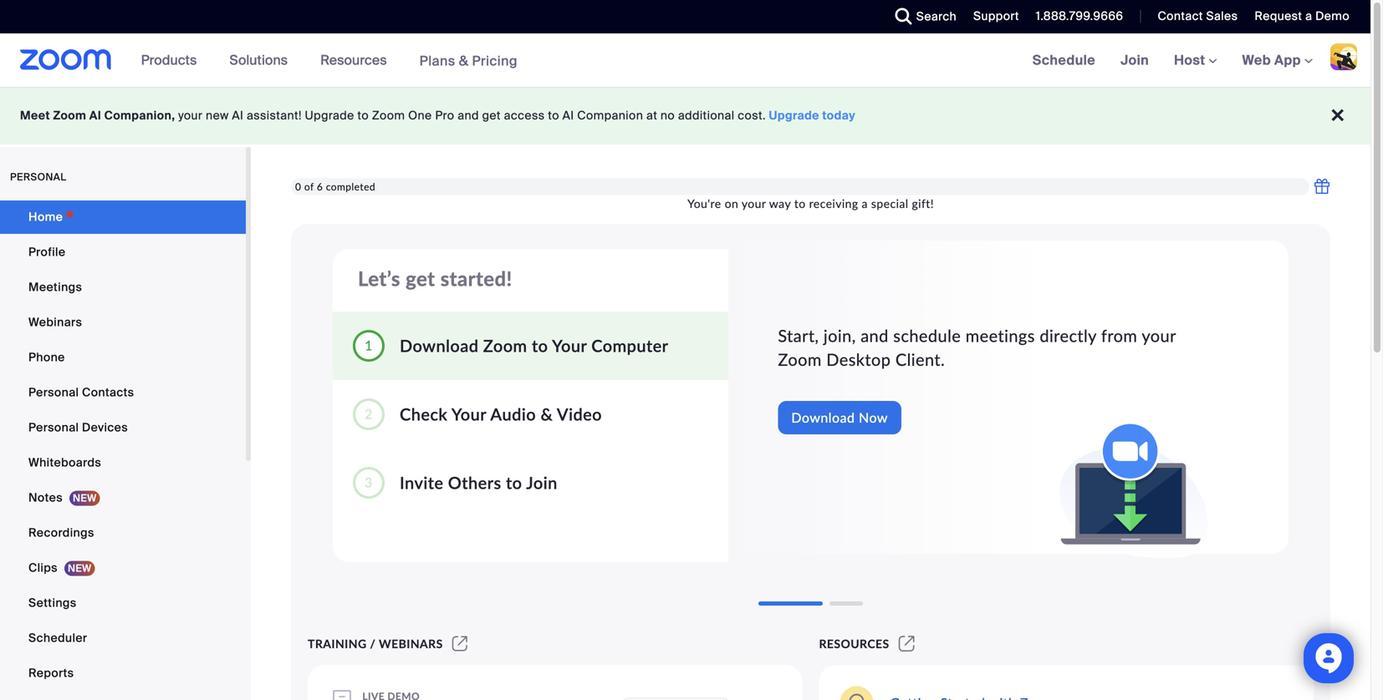 Task type: vqa. For each thing, say whether or not it's contained in the screenshot.
'right' image
no



Task type: locate. For each thing, give the bounding box(es) containing it.
personal inside personal devices link
[[28, 420, 79, 436]]

your
[[178, 108, 203, 123], [742, 196, 766, 211], [1142, 326, 1176, 346]]

1 window new image from the left
[[450, 637, 470, 651]]

window new image for resources
[[896, 637, 917, 651]]

ai left companion
[[562, 108, 574, 123]]

0 vertical spatial personal
[[28, 385, 79, 401]]

personal inside "personal contacts" link
[[28, 385, 79, 401]]

devices
[[82, 420, 128, 436]]

on
[[725, 196, 739, 211]]

2
[[365, 406, 373, 422]]

meet zoom ai companion, your new ai assistant! upgrade to zoom one pro and get access to ai companion at no additional cost. upgrade today
[[20, 108, 855, 123]]

& left video
[[541, 405, 553, 425]]

1.888.799.9666
[[1036, 8, 1123, 24]]

upgrade down product information navigation
[[305, 108, 354, 123]]

0 horizontal spatial join
[[526, 473, 558, 493]]

1 vertical spatial &
[[541, 405, 553, 425]]

of
[[304, 180, 314, 193]]

host button
[[1174, 51, 1217, 69]]

assistant!
[[247, 108, 302, 123]]

/
[[370, 637, 376, 651]]

no
[[661, 108, 675, 123]]

to right others
[[506, 473, 522, 493]]

scheduler link
[[0, 622, 246, 656]]

ai right new
[[232, 108, 244, 123]]

join left host
[[1121, 51, 1149, 69]]

personal up "whiteboards"
[[28, 420, 79, 436]]

meet zoom ai companion, footer
[[0, 87, 1371, 145]]

whiteboards
[[28, 455, 101, 471]]

directly
[[1040, 326, 1097, 346]]

2 horizontal spatial your
[[1142, 326, 1176, 346]]

join
[[1121, 51, 1149, 69], [526, 473, 558, 493]]

and up desktop at the right
[[861, 326, 889, 346]]

your right on
[[742, 196, 766, 211]]

meetings navigation
[[1020, 33, 1371, 88]]

window new image
[[450, 637, 470, 651], [896, 637, 917, 651]]

1 horizontal spatial and
[[861, 326, 889, 346]]

your left new
[[178, 108, 203, 123]]

meetings
[[966, 326, 1035, 346]]

recordings
[[28, 526, 94, 541]]

1 vertical spatial and
[[861, 326, 889, 346]]

upgrade
[[305, 108, 354, 123], [769, 108, 819, 123]]

to right 'way'
[[794, 196, 806, 211]]

banner
[[0, 33, 1371, 88]]

download for download now
[[791, 410, 855, 426]]

personal down phone
[[28, 385, 79, 401]]

get left access
[[482, 108, 501, 123]]

1 vertical spatial get
[[406, 267, 435, 291]]

2 window new image from the left
[[896, 637, 917, 651]]

new
[[206, 108, 229, 123]]

contact
[[1158, 8, 1203, 24]]

clips link
[[0, 552, 246, 585]]

download down let's get started!
[[400, 336, 479, 356]]

ai left companion,
[[89, 108, 101, 123]]

download inside 'button'
[[791, 410, 855, 426]]

1.888.799.9666 button up schedule
[[1023, 0, 1128, 33]]

0 vertical spatial &
[[459, 52, 469, 70]]

whiteboards link
[[0, 447, 246, 480]]

resources
[[819, 637, 889, 651]]

zoom up check your audio & video
[[483, 336, 527, 356]]

personal
[[28, 385, 79, 401], [28, 420, 79, 436]]

resources
[[320, 51, 387, 69]]

0
[[295, 180, 301, 193]]

personal for personal contacts
[[28, 385, 79, 401]]

get
[[482, 108, 501, 123], [406, 267, 435, 291]]

your
[[552, 336, 587, 356], [451, 405, 486, 425]]

and right 'pro'
[[458, 108, 479, 123]]

join inside join link
[[1121, 51, 1149, 69]]

host
[[1174, 51, 1209, 69]]

0 horizontal spatial your
[[178, 108, 203, 123]]

0 horizontal spatial ai
[[89, 108, 101, 123]]

& right plans
[[459, 52, 469, 70]]

0 horizontal spatial &
[[459, 52, 469, 70]]

request a demo link
[[1242, 0, 1371, 33], [1255, 8, 1350, 24]]

window new image right "webinars"
[[450, 637, 470, 651]]

your right the from
[[1142, 326, 1176, 346]]

download left the now
[[791, 410, 855, 426]]

1 personal from the top
[[28, 385, 79, 401]]

0 horizontal spatial your
[[451, 405, 486, 425]]

a left demo at the top right
[[1305, 8, 1312, 24]]

home
[[28, 209, 63, 225]]

0 horizontal spatial a
[[862, 196, 868, 211]]

get right the let's
[[406, 267, 435, 291]]

others
[[448, 473, 501, 493]]

1 horizontal spatial window new image
[[896, 637, 917, 651]]

download for download zoom to your computer
[[400, 336, 479, 356]]

1 horizontal spatial upgrade
[[769, 108, 819, 123]]

recordings link
[[0, 517, 246, 550]]

0 horizontal spatial download
[[400, 336, 479, 356]]

join right others
[[526, 473, 558, 493]]

invite
[[400, 473, 444, 493]]

1 ai from the left
[[89, 108, 101, 123]]

0 horizontal spatial upgrade
[[305, 108, 354, 123]]

let's get started!
[[358, 267, 512, 291]]

0 vertical spatial join
[[1121, 51, 1149, 69]]

0 of 6 completed
[[295, 180, 375, 193]]

profile link
[[0, 236, 246, 269]]

schedule link
[[1020, 33, 1108, 87]]

1 horizontal spatial get
[[482, 108, 501, 123]]

a left special at top
[[862, 196, 868, 211]]

webinars link
[[0, 306, 246, 339]]

meetings link
[[0, 271, 246, 304]]

download now button
[[778, 401, 901, 435]]

0 vertical spatial get
[[482, 108, 501, 123]]

upgrade right cost.
[[769, 108, 819, 123]]

web
[[1242, 51, 1271, 69]]

pro
[[435, 108, 454, 123]]

search
[[916, 9, 957, 24]]

webinars
[[28, 315, 82, 330]]

your left computer
[[552, 336, 587, 356]]

2 personal from the top
[[28, 420, 79, 436]]

window new image right resources
[[896, 637, 917, 651]]

0 vertical spatial your
[[178, 108, 203, 123]]

your left audio
[[451, 405, 486, 425]]

you're on your way to receiving a special gift!
[[687, 196, 934, 211]]

1 horizontal spatial a
[[1305, 8, 1312, 24]]

1 vertical spatial your
[[451, 405, 486, 425]]

support link
[[961, 0, 1023, 33], [973, 8, 1019, 24]]

special
[[871, 196, 909, 211]]

0 horizontal spatial window new image
[[450, 637, 470, 651]]

2 vertical spatial your
[[1142, 326, 1176, 346]]

0 vertical spatial and
[[458, 108, 479, 123]]

zoom down start,
[[778, 350, 822, 370]]

personal devices link
[[0, 411, 246, 445]]

1 horizontal spatial join
[[1121, 51, 1149, 69]]

training
[[308, 637, 367, 651]]

companion
[[577, 108, 643, 123]]

notes link
[[0, 482, 246, 515]]

1 horizontal spatial ai
[[232, 108, 244, 123]]

zoom
[[53, 108, 86, 123], [372, 108, 405, 123], [483, 336, 527, 356], [778, 350, 822, 370]]

your inside start, join, and schedule meetings directly from your zoom desktop client.
[[1142, 326, 1176, 346]]

products button
[[141, 33, 204, 87]]

and inside meet zoom ai companion, footer
[[458, 108, 479, 123]]

at
[[646, 108, 657, 123]]

receiving
[[809, 196, 858, 211]]

1 vertical spatial your
[[742, 196, 766, 211]]

1 vertical spatial download
[[791, 410, 855, 426]]

0 vertical spatial download
[[400, 336, 479, 356]]

download now
[[791, 410, 888, 426]]

profile picture image
[[1330, 43, 1357, 70]]

3 ai from the left
[[562, 108, 574, 123]]

1 vertical spatial personal
[[28, 420, 79, 436]]

ai
[[89, 108, 101, 123], [232, 108, 244, 123], [562, 108, 574, 123]]

1 horizontal spatial download
[[791, 410, 855, 426]]

1 horizontal spatial your
[[552, 336, 587, 356]]

2 horizontal spatial ai
[[562, 108, 574, 123]]

schedule
[[893, 326, 961, 346]]

today
[[822, 108, 855, 123]]

0 horizontal spatial and
[[458, 108, 479, 123]]

1 horizontal spatial &
[[541, 405, 553, 425]]



Task type: describe. For each thing, give the bounding box(es) containing it.
1 horizontal spatial your
[[742, 196, 766, 211]]

reports
[[28, 666, 74, 681]]

zoom right 'meet'
[[53, 108, 86, 123]]

personal devices
[[28, 420, 128, 436]]

window new image for training / webinars
[[450, 637, 470, 651]]

check your audio & video
[[400, 405, 602, 425]]

personal for personal devices
[[28, 420, 79, 436]]

client.
[[895, 350, 945, 370]]

your inside meet zoom ai companion, footer
[[178, 108, 203, 123]]

banner containing products
[[0, 33, 1371, 88]]

pricing
[[472, 52, 518, 70]]

meet
[[20, 108, 50, 123]]

1
[[365, 337, 373, 354]]

1 upgrade from the left
[[305, 108, 354, 123]]

6
[[317, 180, 323, 193]]

contacts
[[82, 385, 134, 401]]

join,
[[824, 326, 856, 346]]

start,
[[778, 326, 819, 346]]

0 horizontal spatial get
[[406, 267, 435, 291]]

zoom inside start, join, and schedule meetings directly from your zoom desktop client.
[[778, 350, 822, 370]]

to right access
[[548, 108, 559, 123]]

request a demo
[[1255, 8, 1350, 24]]

product information navigation
[[128, 33, 530, 88]]

let's
[[358, 267, 400, 291]]

1.888.799.9666 button up schedule link
[[1036, 8, 1123, 24]]

personal
[[10, 171, 66, 184]]

0 vertical spatial your
[[552, 336, 587, 356]]

and inside start, join, and schedule meetings directly from your zoom desktop client.
[[861, 326, 889, 346]]

now
[[859, 410, 888, 426]]

sales
[[1206, 8, 1238, 24]]

web app
[[1242, 51, 1301, 69]]

settings
[[28, 596, 77, 611]]

to up audio
[[532, 336, 548, 356]]

phone
[[28, 350, 65, 365]]

to down resources dropdown button
[[357, 108, 369, 123]]

personal contacts link
[[0, 376, 246, 410]]

0 vertical spatial a
[[1305, 8, 1312, 24]]

completed
[[326, 180, 375, 193]]

join link
[[1108, 33, 1162, 87]]

access
[[504, 108, 545, 123]]

cost.
[[738, 108, 766, 123]]

search button
[[883, 0, 961, 33]]

phone link
[[0, 341, 246, 375]]

you're
[[687, 196, 721, 211]]

settings link
[[0, 587, 246, 620]]

profile
[[28, 245, 66, 260]]

meetings
[[28, 280, 82, 295]]

companion,
[[104, 108, 175, 123]]

solutions
[[229, 51, 288, 69]]

get inside meet zoom ai companion, footer
[[482, 108, 501, 123]]

audio
[[490, 405, 536, 425]]

1 vertical spatial a
[[862, 196, 868, 211]]

web app button
[[1242, 51, 1313, 69]]

3
[[365, 475, 373, 491]]

products
[[141, 51, 197, 69]]

check
[[400, 405, 448, 425]]

start, join, and schedule meetings directly from your zoom desktop client.
[[778, 326, 1176, 370]]

support
[[973, 8, 1019, 24]]

& inside product information navigation
[[459, 52, 469, 70]]

started!
[[440, 267, 512, 291]]

2 ai from the left
[[232, 108, 244, 123]]

zoom left one
[[372, 108, 405, 123]]

contact sales
[[1158, 8, 1238, 24]]

one
[[408, 108, 432, 123]]

webinars
[[379, 637, 443, 651]]

solutions button
[[229, 33, 295, 87]]

schedule
[[1032, 51, 1095, 69]]

upgrade today link
[[769, 108, 855, 123]]

2 upgrade from the left
[[769, 108, 819, 123]]

resources button
[[320, 33, 394, 87]]

download zoom to your computer
[[400, 336, 669, 356]]

home link
[[0, 201, 246, 234]]

demo
[[1315, 8, 1350, 24]]

desktop
[[826, 350, 891, 370]]

1 vertical spatial join
[[526, 473, 558, 493]]

app
[[1274, 51, 1301, 69]]

additional
[[678, 108, 735, 123]]

personal contacts
[[28, 385, 134, 401]]

training / webinars
[[308, 637, 443, 651]]

plans
[[419, 52, 455, 70]]

gift!
[[912, 196, 934, 211]]

way
[[769, 196, 791, 211]]

computer
[[591, 336, 669, 356]]

invite others to join
[[400, 473, 558, 493]]

scheduler
[[28, 631, 87, 646]]

plans & pricing
[[419, 52, 518, 70]]

request
[[1255, 8, 1302, 24]]

video
[[557, 405, 602, 425]]

personal menu menu
[[0, 201, 246, 692]]

zoom logo image
[[20, 49, 112, 70]]



